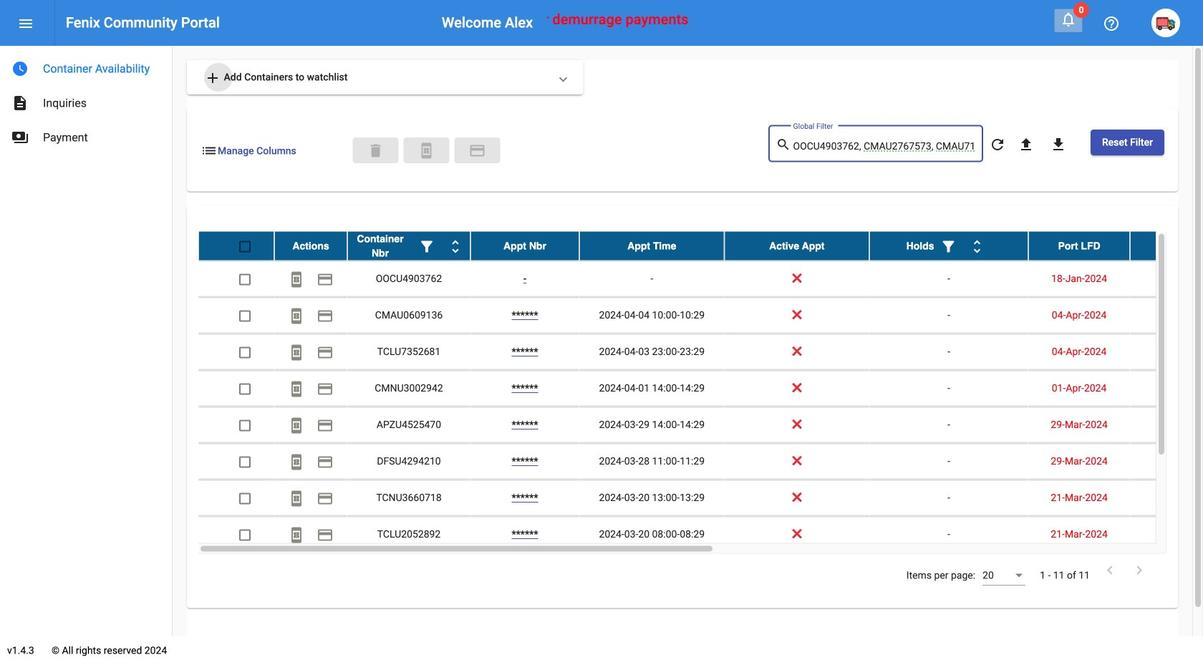 Task type: describe. For each thing, give the bounding box(es) containing it.
cell for eighth 'row' from the top of the page
[[1130, 480, 1203, 516]]

2 row from the top
[[198, 261, 1203, 298]]

8 column header from the left
[[1130, 232, 1203, 260]]

5 row from the top
[[198, 371, 1203, 407]]

cell for fourth 'row' from the top
[[1130, 334, 1203, 370]]

cell for first 'row' from the bottom of the page
[[1130, 517, 1203, 553]]

cell for seventh 'row' from the top
[[1130, 444, 1203, 480]]

8 row from the top
[[198, 480, 1203, 517]]

cell for 4th 'row' from the bottom of the page
[[1130, 407, 1203, 443]]

1 row from the top
[[198, 232, 1203, 261]]

4 column header from the left
[[579, 232, 725, 260]]

7 column header from the left
[[1029, 232, 1130, 260]]



Task type: vqa. For each thing, say whether or not it's contained in the screenshot.
CMAU1316282's Hold
no



Task type: locate. For each thing, give the bounding box(es) containing it.
column header
[[274, 232, 347, 260], [347, 232, 471, 260], [471, 232, 579, 260], [579, 232, 725, 260], [725, 232, 870, 260], [870, 232, 1029, 260], [1029, 232, 1130, 260], [1130, 232, 1203, 260]]

navigation
[[0, 46, 172, 155]]

6 row from the top
[[198, 407, 1203, 444]]

9 row from the top
[[198, 517, 1203, 553]]

6 cell from the top
[[1130, 444, 1203, 480]]

2 column header from the left
[[347, 232, 471, 260]]

8 cell from the top
[[1130, 517, 1203, 553]]

7 cell from the top
[[1130, 480, 1203, 516]]

no color image
[[1060, 11, 1077, 28], [17, 15, 34, 32], [11, 60, 29, 77], [204, 69, 221, 87], [1050, 136, 1067, 153], [288, 271, 305, 288], [288, 308, 305, 325], [317, 308, 334, 325], [288, 344, 305, 361], [288, 417, 305, 434], [288, 454, 305, 471], [317, 454, 334, 471], [288, 490, 305, 507], [317, 527, 334, 544], [1102, 562, 1119, 579], [1131, 562, 1148, 579]]

1 cell from the top
[[1130, 261, 1203, 297]]

4 cell from the top
[[1130, 371, 1203, 407]]

cell for fifth 'row' from the top of the page
[[1130, 371, 1203, 407]]

6 column header from the left
[[870, 232, 1029, 260]]

delete image
[[367, 142, 384, 159]]

2 cell from the top
[[1130, 298, 1203, 333]]

cell for 3rd 'row' from the top of the page
[[1130, 298, 1203, 333]]

5 cell from the top
[[1130, 407, 1203, 443]]

Global Watchlist Filter field
[[793, 141, 976, 152]]

3 cell from the top
[[1130, 334, 1203, 370]]

5 column header from the left
[[725, 232, 870, 260]]

1 column header from the left
[[274, 232, 347, 260]]

4 row from the top
[[198, 334, 1203, 371]]

no color image
[[1103, 15, 1120, 32], [11, 95, 29, 112], [11, 129, 29, 146], [989, 136, 1006, 153], [1018, 136, 1035, 153], [776, 136, 793, 154], [201, 142, 218, 159], [418, 142, 435, 159], [469, 142, 486, 159], [418, 238, 435, 255], [447, 238, 464, 255], [940, 238, 957, 255], [969, 238, 986, 255], [317, 271, 334, 288], [317, 344, 334, 361], [288, 381, 305, 398], [317, 381, 334, 398], [317, 417, 334, 434], [317, 490, 334, 507], [288, 527, 305, 544]]

grid
[[198, 232, 1203, 554]]

7 row from the top
[[198, 444, 1203, 480]]

cell for 2nd 'row' from the top of the page
[[1130, 261, 1203, 297]]

3 row from the top
[[198, 298, 1203, 334]]

3 column header from the left
[[471, 232, 579, 260]]

row
[[198, 232, 1203, 261], [198, 261, 1203, 298], [198, 298, 1203, 334], [198, 334, 1203, 371], [198, 371, 1203, 407], [198, 407, 1203, 444], [198, 444, 1203, 480], [198, 480, 1203, 517], [198, 517, 1203, 553]]

cell
[[1130, 261, 1203, 297], [1130, 298, 1203, 333], [1130, 334, 1203, 370], [1130, 371, 1203, 407], [1130, 407, 1203, 443], [1130, 444, 1203, 480], [1130, 480, 1203, 516], [1130, 517, 1203, 553]]



